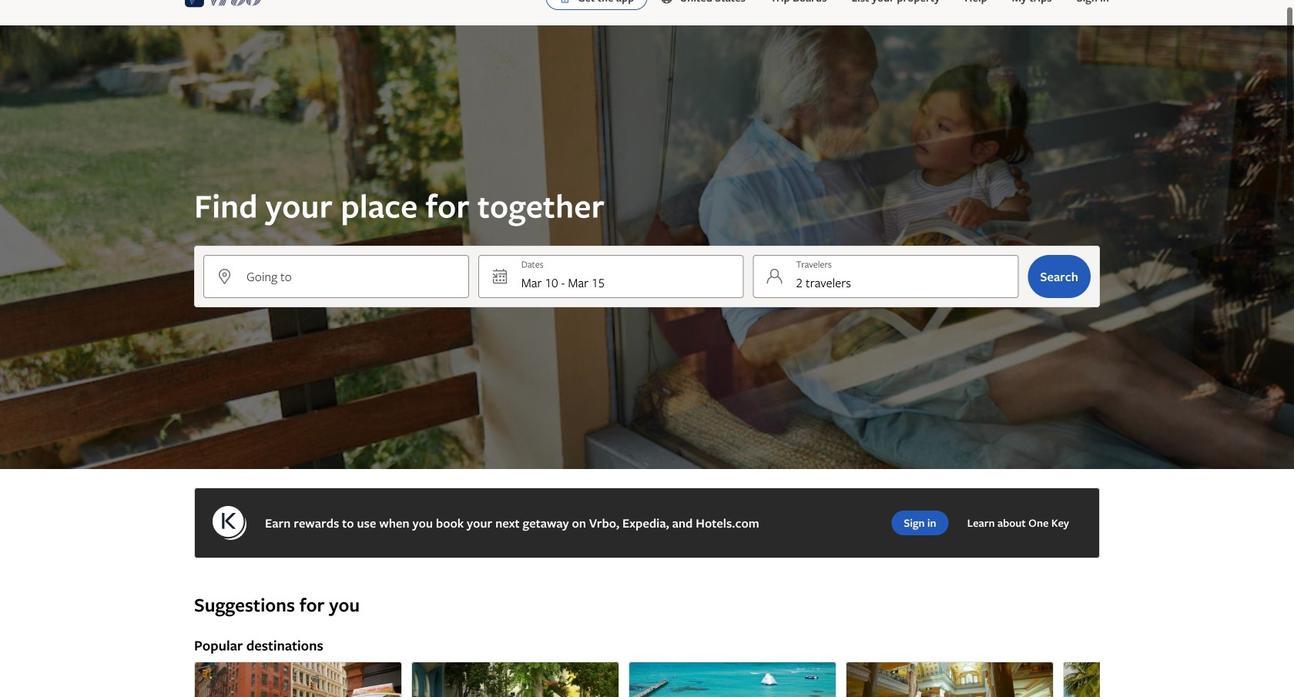 Task type: vqa. For each thing, say whether or not it's contained in the screenshot.
Search button icon on the right top
no



Task type: locate. For each thing, give the bounding box(es) containing it.
wizard region
[[0, 25, 1295, 469]]

georgetown - foggy bottom showing a house, a city and street scenes image
[[412, 662, 620, 697]]

south beach featuring tropical scenes, general coastal views and a beach image
[[1064, 662, 1272, 697]]

main content
[[0, 25, 1295, 697]]

small image
[[660, 0, 680, 5]]

download the app button image
[[559, 0, 572, 4]]



Task type: describe. For each thing, give the bounding box(es) containing it.
cancun which includes a sandy beach, landscape views and general coastal views image
[[629, 662, 837, 697]]

soho - tribeca which includes street scenes and a city image
[[194, 662, 402, 697]]

vrbo logo image
[[185, 0, 261, 10]]

las vegas featuring interior views image
[[846, 662, 1054, 697]]



